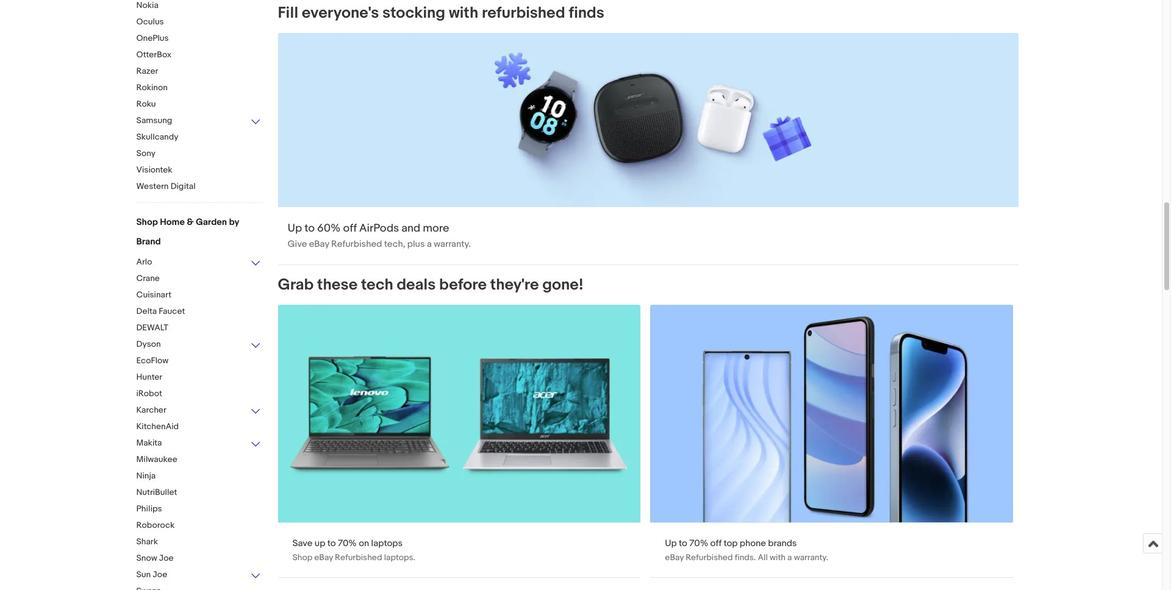 Task type: describe. For each thing, give the bounding box(es) containing it.
these
[[317, 276, 358, 295]]

ebay inside up to 60% off airpods and more give ebay refurbished tech, plus a warranty.
[[309, 239, 329, 250]]

phone
[[740, 539, 767, 550]]

crane link
[[136, 273, 262, 285]]

kitchenaid
[[136, 422, 179, 432]]

cuisinart link
[[136, 290, 262, 302]]

kitchenaid link
[[136, 422, 262, 433]]

roku link
[[136, 99, 262, 110]]

none text field containing up to 60% off airpods and more
[[278, 33, 1019, 265]]

philips
[[136, 504, 162, 515]]

up for up to 60% off airpods and more
[[288, 222, 302, 236]]

a for brands
[[788, 553, 793, 564]]

shark
[[136, 537, 158, 547]]

irobot
[[136, 389, 162, 399]]

ecoflow
[[136, 356, 169, 366]]

brand
[[136, 236, 161, 248]]

up
[[315, 539, 326, 550]]

more
[[423, 222, 450, 236]]

70% inside up to 70% off top phone brands ebay refurbished finds. all with a warranty.
[[690, 539, 709, 550]]

nutribullet
[[136, 488, 177, 498]]

shop inside save up to 70% on laptops shop ebay refurbished laptops.
[[293, 553, 313, 564]]

home
[[160, 217, 185, 228]]

with inside up to 70% off top phone brands ebay refurbished finds. all with a warranty.
[[770, 553, 786, 564]]

nutribullet link
[[136, 488, 262, 499]]

razer
[[136, 66, 158, 76]]

cuisinart
[[136, 290, 172, 300]]

laptops
[[371, 539, 403, 550]]

snow joe link
[[136, 554, 262, 565]]

sun joe button
[[136, 570, 262, 582]]

makita
[[136, 438, 162, 449]]

sony
[[136, 148, 156, 159]]

laptops.
[[384, 553, 416, 564]]

give
[[288, 239, 307, 250]]

oneplus
[[136, 33, 169, 43]]

they're
[[491, 276, 539, 295]]

shop home & garden by brand
[[136, 217, 239, 248]]

dewalt
[[136, 323, 168, 333]]

off for top
[[711, 539, 722, 550]]

save
[[293, 539, 313, 550]]

fill
[[278, 4, 299, 23]]

finds.
[[735, 553, 756, 564]]

sun
[[136, 570, 151, 580]]

snow
[[136, 554, 157, 564]]

to inside save up to 70% on laptops shop ebay refurbished laptops.
[[328, 539, 336, 550]]

samsung button
[[136, 115, 262, 127]]

nokia link
[[136, 0, 262, 12]]

arlo
[[136, 257, 152, 267]]

refurbished for up
[[686, 553, 733, 564]]

to for up to 60% off airpods and more
[[305, 222, 315, 236]]

airpods
[[360, 222, 399, 236]]

rokinon link
[[136, 82, 262, 94]]

0 vertical spatial with
[[449, 4, 479, 23]]

hunter link
[[136, 372, 262, 384]]

70% inside save up to 70% on laptops shop ebay refurbished laptops.
[[338, 539, 357, 550]]

samsung
[[136, 115, 172, 126]]

refurbished
[[482, 4, 566, 23]]

dyson
[[136, 339, 161, 350]]

philips link
[[136, 504, 262, 516]]

refurbished for save
[[335, 553, 382, 564]]

on
[[359, 539, 369, 550]]

stocking
[[383, 4, 446, 23]]

gone!
[[543, 276, 584, 295]]

deals
[[397, 276, 436, 295]]

finds
[[569, 4, 605, 23]]

ninja link
[[136, 471, 262, 483]]

roku
[[136, 99, 156, 109]]

brands
[[769, 539, 797, 550]]



Task type: locate. For each thing, give the bounding box(es) containing it.
off
[[343, 222, 357, 236], [711, 539, 722, 550]]

tech,
[[384, 239, 406, 250]]

ebay for save
[[315, 553, 333, 564]]

faucet
[[159, 306, 185, 317]]

arlo crane cuisinart delta faucet dewalt dyson ecoflow hunter irobot karcher kitchenaid makita milwaukee ninja nutribullet philips roborock shark snow joe sun joe
[[136, 257, 185, 580]]

70% left on
[[338, 539, 357, 550]]

visiontek
[[136, 165, 172, 175]]

refurbished inside up to 60% off airpods and more give ebay refurbished tech, plus a warranty.
[[331, 239, 382, 250]]

shop
[[136, 217, 158, 228], [293, 553, 313, 564]]

to inside up to 60% off airpods and more give ebay refurbished tech, plus a warranty.
[[305, 222, 315, 236]]

irobot link
[[136, 389, 262, 400]]

0 vertical spatial shop
[[136, 217, 158, 228]]

0 horizontal spatial shop
[[136, 217, 158, 228]]

2 horizontal spatial to
[[679, 539, 688, 550]]

roborock
[[136, 521, 175, 531]]

shark link
[[136, 537, 262, 549]]

milwaukee link
[[136, 455, 262, 466]]

up to 70% off top phone brands ebay refurbished finds. all with a warranty.
[[665, 539, 829, 564]]

joe right sun
[[153, 570, 167, 580]]

arlo button
[[136, 257, 262, 269]]

1 horizontal spatial 70%
[[690, 539, 709, 550]]

off inside up to 70% off top phone brands ebay refurbished finds. all with a warranty.
[[711, 539, 722, 550]]

up up give
[[288, 222, 302, 236]]

1 horizontal spatial up
[[665, 539, 677, 550]]

nokia oculus oneplus otterbox razer rokinon roku samsung skullcandy sony visiontek western digital
[[136, 0, 196, 192]]

ecoflow link
[[136, 356, 262, 367]]

skullcandy
[[136, 132, 178, 142]]

off for airpods
[[343, 222, 357, 236]]

1 vertical spatial warranty.
[[794, 553, 829, 564]]

karcher button
[[136, 405, 262, 417]]

a for more
[[427, 239, 432, 250]]

razer link
[[136, 66, 262, 78]]

a inside up to 60% off airpods and more give ebay refurbished tech, plus a warranty.
[[427, 239, 432, 250]]

oculus link
[[136, 16, 262, 28]]

0 vertical spatial joe
[[159, 554, 174, 564]]

dewalt link
[[136, 323, 262, 334]]

off inside up to 60% off airpods and more give ebay refurbished tech, plus a warranty.
[[343, 222, 357, 236]]

0 horizontal spatial off
[[343, 222, 357, 236]]

karcher
[[136, 405, 166, 416]]

a right plus
[[427, 239, 432, 250]]

roborock link
[[136, 521, 262, 532]]

joe right snow
[[159, 554, 174, 564]]

1 vertical spatial a
[[788, 553, 793, 564]]

by
[[229, 217, 239, 228]]

otterbox
[[136, 49, 172, 60]]

&
[[187, 217, 194, 228]]

2 70% from the left
[[690, 539, 709, 550]]

1 70% from the left
[[338, 539, 357, 550]]

0 horizontal spatial with
[[449, 4, 479, 23]]

off right 60%
[[343, 222, 357, 236]]

0 vertical spatial off
[[343, 222, 357, 236]]

western
[[136, 181, 169, 192]]

and
[[402, 222, 421, 236]]

up to 60% off airpods and more give ebay refurbished tech, plus a warranty.
[[288, 222, 471, 250]]

before
[[439, 276, 487, 295]]

western digital link
[[136, 181, 262, 193]]

garden
[[196, 217, 227, 228]]

to for up to 70% off top phone brands
[[679, 539, 688, 550]]

warranty. inside up to 70% off top phone brands ebay refurbished finds. all with a warranty.
[[794, 553, 829, 564]]

up left the top
[[665, 539, 677, 550]]

to left the top
[[679, 539, 688, 550]]

1 vertical spatial with
[[770, 553, 786, 564]]

up
[[288, 222, 302, 236], [665, 539, 677, 550]]

warranty. inside up to 60% off airpods and more give ebay refurbished tech, plus a warranty.
[[434, 239, 471, 250]]

oneplus link
[[136, 33, 262, 45]]

ebay inside save up to 70% on laptops shop ebay refurbished laptops.
[[315, 553, 333, 564]]

1 horizontal spatial a
[[788, 553, 793, 564]]

with
[[449, 4, 479, 23], [770, 553, 786, 564]]

warranty. for up to 70% off top phone brands
[[794, 553, 829, 564]]

a inside up to 70% off top phone brands ebay refurbished finds. all with a warranty.
[[788, 553, 793, 564]]

1 horizontal spatial with
[[770, 553, 786, 564]]

a
[[427, 239, 432, 250], [788, 553, 793, 564]]

delta faucet link
[[136, 306, 262, 318]]

up for up to 70% off top phone brands
[[665, 539, 677, 550]]

None text field
[[278, 33, 1019, 265]]

everyone's
[[302, 4, 379, 23]]

top
[[724, 539, 738, 550]]

grab these tech deals before they're gone!
[[278, 276, 584, 295]]

0 horizontal spatial up
[[288, 222, 302, 236]]

0 vertical spatial a
[[427, 239, 432, 250]]

tech
[[361, 276, 393, 295]]

1 vertical spatial off
[[711, 539, 722, 550]]

fill everyone's stocking with refurbished finds
[[278, 4, 605, 23]]

save up to 70% on laptops shop ebay refurbished laptops.
[[293, 539, 416, 564]]

1 vertical spatial joe
[[153, 570, 167, 580]]

1 horizontal spatial warranty.
[[794, 553, 829, 564]]

ebay
[[309, 239, 329, 250], [315, 553, 333, 564], [665, 553, 684, 564]]

shop up brand
[[136, 217, 158, 228]]

1 horizontal spatial to
[[328, 539, 336, 550]]

warranty. down brands
[[794, 553, 829, 564]]

1 horizontal spatial shop
[[293, 553, 313, 564]]

warranty. for up to 60% off airpods and more
[[434, 239, 471, 250]]

70% left the top
[[690, 539, 709, 550]]

to
[[305, 222, 315, 236], [328, 539, 336, 550], [679, 539, 688, 550]]

0 horizontal spatial 70%
[[338, 539, 357, 550]]

ebay inside up to 70% off top phone brands ebay refurbished finds. all with a warranty.
[[665, 553, 684, 564]]

crane
[[136, 273, 160, 284]]

0 horizontal spatial warranty.
[[434, 239, 471, 250]]

to right up
[[328, 539, 336, 550]]

skullcandy link
[[136, 132, 262, 143]]

makita button
[[136, 438, 262, 450]]

0 horizontal spatial to
[[305, 222, 315, 236]]

refurbished inside up to 70% off top phone brands ebay refurbished finds. all with a warranty.
[[686, 553, 733, 564]]

off left the top
[[711, 539, 722, 550]]

to left 60%
[[305, 222, 315, 236]]

70%
[[338, 539, 357, 550], [690, 539, 709, 550]]

refurbished inside save up to 70% on laptops shop ebay refurbished laptops.
[[335, 553, 382, 564]]

digital
[[171, 181, 196, 192]]

all
[[758, 553, 768, 564]]

dyson button
[[136, 339, 262, 351]]

rokinon
[[136, 82, 168, 93]]

ninja
[[136, 471, 156, 482]]

warranty. down the more
[[434, 239, 471, 250]]

with down brands
[[770, 553, 786, 564]]

0 vertical spatial warranty.
[[434, 239, 471, 250]]

refurbished down the top
[[686, 553, 733, 564]]

oculus
[[136, 16, 164, 27]]

otterbox link
[[136, 49, 262, 61]]

up inside up to 70% off top phone brands ebay refurbished finds. all with a warranty.
[[665, 539, 677, 550]]

milwaukee
[[136, 455, 177, 465]]

grab
[[278, 276, 314, 295]]

refurbished down on
[[335, 553, 382, 564]]

warranty.
[[434, 239, 471, 250], [794, 553, 829, 564]]

visiontek link
[[136, 165, 262, 176]]

1 vertical spatial shop
[[293, 553, 313, 564]]

up inside up to 60% off airpods and more give ebay refurbished tech, plus a warranty.
[[288, 222, 302, 236]]

delta
[[136, 306, 157, 317]]

refurbished
[[331, 239, 382, 250], [335, 553, 382, 564], [686, 553, 733, 564]]

60%
[[317, 222, 341, 236]]

refurbished down airpods
[[331, 239, 382, 250]]

plus
[[408, 239, 425, 250]]

0 horizontal spatial a
[[427, 239, 432, 250]]

1 horizontal spatial off
[[711, 539, 722, 550]]

with right stocking
[[449, 4, 479, 23]]

None text field
[[278, 305, 641, 578], [651, 305, 1014, 578], [278, 305, 641, 578], [651, 305, 1014, 578]]

0 vertical spatial up
[[288, 222, 302, 236]]

shop inside shop home & garden by brand
[[136, 217, 158, 228]]

nokia
[[136, 0, 159, 10]]

1 vertical spatial up
[[665, 539, 677, 550]]

shop down save
[[293, 553, 313, 564]]

ebay for up
[[665, 553, 684, 564]]

to inside up to 70% off top phone brands ebay refurbished finds. all with a warranty.
[[679, 539, 688, 550]]

joe
[[159, 554, 174, 564], [153, 570, 167, 580]]

a down brands
[[788, 553, 793, 564]]



Task type: vqa. For each thing, say whether or not it's contained in the screenshot.
plus
yes



